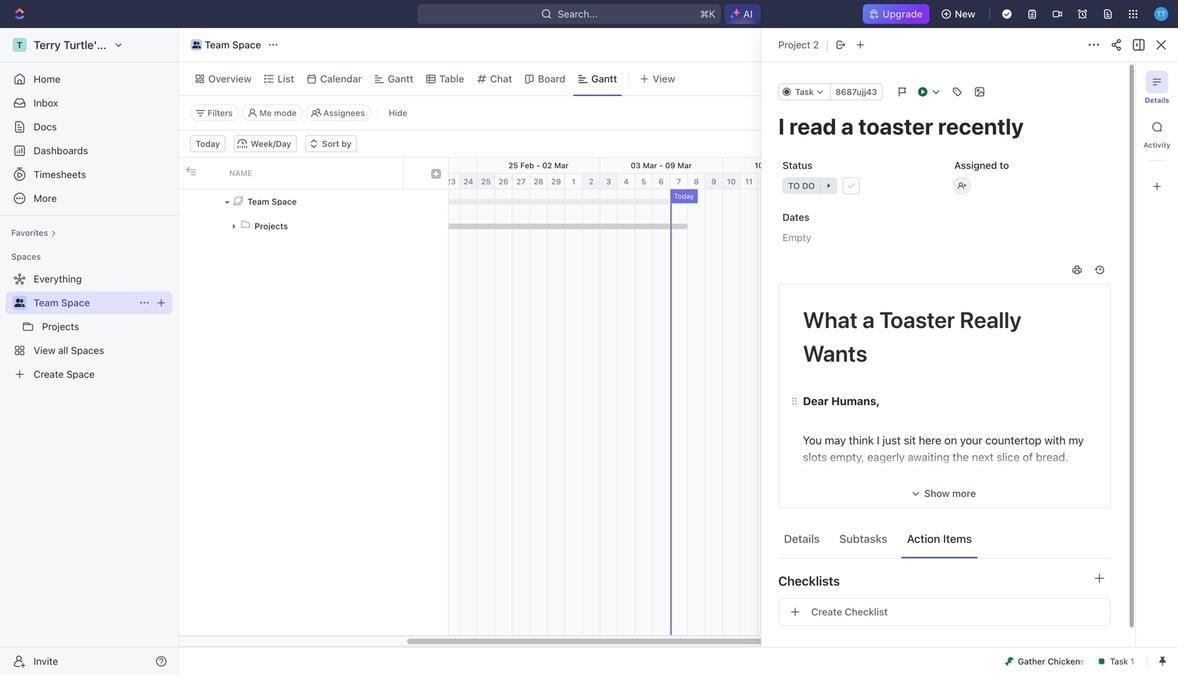 Task type: locate. For each thing, give the bounding box(es) containing it.
1 horizontal spatial spaces
[[71, 345, 104, 356]]

to
[[1000, 160, 1009, 171], [788, 181, 800, 191], [1043, 467, 1053, 481]]

name
[[229, 169, 252, 178]]

1 28 element from the left
[[530, 174, 548, 189]]

18 feb - 24 feb element
[[356, 158, 478, 173]]

view all spaces link
[[6, 339, 170, 362]]

mar right 09
[[677, 161, 692, 170]]

0 horizontal spatial today
[[196, 139, 220, 149]]

gantt link up hide button
[[385, 69, 413, 89]]

the
[[952, 451, 969, 464], [880, 467, 897, 481], [863, 484, 879, 498], [925, 484, 942, 498]]

2 column header from the left
[[200, 158, 221, 189]]

0 vertical spatial today
[[196, 139, 220, 149]]

search...
[[558, 8, 598, 20]]

1 gantt from the left
[[388, 73, 413, 84]]

16 up the 13 element
[[788, 161, 797, 170]]

may
[[825, 434, 846, 447]]

1 vertical spatial projects
[[42, 321, 79, 332]]

1 horizontal spatial view
[[653, 73, 675, 84]]

0 horizontal spatial 24 element
[[460, 174, 478, 189]]

hide right search
[[972, 73, 993, 84]]

0 vertical spatial assigned
[[954, 160, 997, 171]]

8 mar from the left
[[1134, 161, 1148, 170]]

1 horizontal spatial team space link
[[187, 36, 265, 53]]

24
[[420, 161, 430, 170], [999, 161, 1009, 170], [463, 177, 473, 186], [972, 177, 982, 186]]

Search tasks... text field
[[1029, 102, 1170, 123]]

mar right "31"
[[1134, 161, 1148, 170]]

week/day button
[[234, 135, 297, 152]]

more down of
[[1014, 467, 1040, 481]]

mode
[[274, 108, 297, 118]]

spaces down favorites at the top
[[11, 252, 41, 262]]

column header
[[179, 158, 200, 189], [200, 158, 221, 189], [403, 158, 424, 189], [424, 158, 448, 189]]

3 left the 4
[[606, 177, 611, 186]]

tree containing everything
[[6, 268, 172, 386]]

today down 7
[[674, 192, 694, 200]]

17 element
[[846, 174, 863, 189]]

1 horizontal spatial  image
[[431, 169, 441, 179]]

29 element
[[548, 174, 565, 189], [1056, 174, 1074, 189]]

25 element down assigned to
[[986, 174, 1003, 189]]

1 horizontal spatial 23 element
[[951, 174, 968, 189]]

0 horizontal spatial 16
[[788, 161, 797, 170]]

1
[[1130, 40, 1134, 50], [572, 177, 575, 186]]

1 23 from the left
[[446, 177, 456, 186]]

week/day button
[[234, 135, 297, 152]]

details up export at the right of the page
[[1145, 96, 1169, 104]]

team space - 23.53% row
[[179, 189, 448, 214]]

3 - from the left
[[659, 161, 663, 170]]

1 29 element from the left
[[548, 174, 565, 189]]

more down out:
[[952, 488, 976, 499]]

29 element right 28 in the left of the page
[[548, 174, 565, 189]]

1 vertical spatial details
[[784, 532, 820, 546]]

bread.
[[1036, 451, 1068, 464], [945, 484, 977, 498]]

28 element
[[530, 174, 548, 189], [1038, 174, 1056, 189]]

bread. down with
[[1036, 451, 1068, 464]]

me down empty,
[[839, 467, 854, 481]]

1 vertical spatial 1
[[572, 177, 575, 186]]

- left 06 on the right of the page
[[1150, 161, 1154, 170]]

the right or
[[925, 484, 942, 498]]

03 mar - 09 mar element
[[600, 158, 723, 173]]

31 mar - 06 apr element
[[1091, 158, 1178, 173]]

bread. down out:
[[945, 484, 977, 498]]

28 element down '30' at the right of the page
[[1038, 174, 1056, 189]]

create space
[[34, 368, 95, 380]]

15
[[815, 177, 823, 186]]

1 right 29 at the left top of page
[[572, 177, 575, 186]]

4
[[624, 177, 629, 186]]

2 down 31 mar - 06 apr 'element'
[[1132, 177, 1137, 186]]

0 horizontal spatial projects
[[42, 321, 79, 332]]

- inside 'element'
[[1150, 161, 1154, 170]]

2 right 29 at the left top of page
[[589, 177, 594, 186]]

mar
[[554, 161, 569, 170], [643, 161, 657, 170], [677, 161, 692, 170], [766, 161, 780, 170], [799, 161, 813, 170], [1011, 161, 1025, 170], [1045, 161, 1060, 170], [1134, 161, 1148, 170]]

0 horizontal spatial 10
[[727, 177, 736, 186]]

today
[[196, 139, 220, 149], [674, 192, 694, 200]]

projects - 23.53% row
[[179, 214, 448, 238]]

checklists
[[778, 574, 840, 589]]

1 vertical spatial bread.
[[945, 484, 977, 498]]

0 horizontal spatial  image
[[186, 166, 196, 176]]

2 inside project 2 |
[[813, 39, 819, 50]]

1 horizontal spatial more
[[1014, 467, 1040, 481]]

1 horizontal spatial 28 element
[[1038, 174, 1056, 189]]

4 element
[[1161, 174, 1178, 189]]

0 horizontal spatial 26 element
[[495, 174, 513, 189]]

assigned down "create checklist"
[[778, 645, 833, 660]]

1 vertical spatial team space
[[248, 197, 297, 207]]

mar right 02
[[554, 161, 569, 170]]

2 vertical spatial team space
[[34, 297, 90, 309]]

23 element
[[442, 174, 460, 189], [951, 174, 968, 189]]

space down 'view all spaces' link
[[66, 368, 95, 380]]

28 element down 25 feb - 02 mar element
[[530, 174, 548, 189]]

task
[[795, 87, 814, 97]]

09
[[665, 161, 675, 170]]

name column header
[[221, 158, 403, 189]]

feb for 18
[[398, 161, 412, 170]]

docs link
[[6, 116, 172, 138]]

0 horizontal spatial 23 element
[[442, 174, 460, 189]]

show more
[[924, 488, 976, 499]]

1 vertical spatial more
[[952, 488, 976, 499]]

2 29 element from the left
[[1056, 174, 1074, 189]]

mar right 03
[[643, 161, 657, 170]]

23 right 22 element
[[954, 177, 964, 186]]

team space up overview
[[205, 39, 261, 50]]

1 horizontal spatial 27 element
[[1021, 174, 1038, 189]]

24 left 26
[[463, 177, 473, 186]]

projects up all
[[42, 321, 79, 332]]

4 mar from the left
[[766, 161, 780, 170]]

do
[[802, 181, 815, 191]]

0 horizontal spatial details
[[784, 532, 820, 546]]

bread. inside you may think i just sit here on your countertop with my slots empty, eagerly awaiting the next slice of bread. but let me
[[1036, 451, 1068, 464]]

0 horizontal spatial spaces
[[11, 252, 41, 262]]

10 element
[[723, 174, 740, 189]]

1 vertical spatial hide
[[389, 108, 407, 118]]

1 horizontal spatial 10
[[755, 161, 763, 170]]

list
[[277, 73, 294, 84]]

hide inside button
[[389, 108, 407, 118]]

1 horizontal spatial create
[[811, 606, 842, 618]]

tree grid
[[179, 158, 448, 635]]

- for 30
[[1027, 161, 1031, 170]]

- left 02
[[536, 161, 540, 170]]

24 down assigned to
[[972, 177, 982, 186]]

sort
[[322, 139, 339, 149]]

24 left '30' at the right of the page
[[999, 161, 1009, 170]]

mar right '30' at the right of the page
[[1045, 161, 1060, 170]]

team down name
[[248, 197, 269, 207]]

on
[[944, 434, 957, 447]]

project
[[778, 39, 810, 50]]

0 horizontal spatial 27 element
[[513, 174, 530, 189]]

details
[[1145, 96, 1169, 104], [784, 532, 820, 546]]

Edit task name text field
[[778, 113, 1111, 140]]

16 element
[[828, 174, 846, 189]]

upgrade
[[882, 8, 923, 20]]

24 element
[[460, 174, 478, 189], [968, 174, 986, 189]]

today down filters dropdown button
[[196, 139, 220, 149]]

0 horizontal spatial 25
[[481, 177, 491, 186]]

0 vertical spatial 25
[[508, 161, 518, 170]]

10 mar - 16 mar
[[755, 161, 813, 170]]

gantt link right board
[[589, 69, 617, 89]]

0 horizontal spatial gantt
[[388, 73, 413, 84]]

25 element left 26
[[478, 174, 495, 189]]

24 for first 24 element from the right
[[972, 177, 982, 186]]

tree
[[6, 268, 172, 386]]

ai button
[[724, 4, 760, 24]]

 image
[[186, 166, 196, 176], [431, 169, 441, 179]]

1 horizontal spatial bread.
[[1036, 451, 1068, 464]]

2 gantt from the left
[[591, 73, 617, 84]]

dear humans,
[[803, 394, 880, 408]]

2 25 element from the left
[[986, 174, 1003, 189]]

1 27 element from the left
[[513, 174, 530, 189]]

user group image
[[192, 41, 201, 48]]

hide inside dropdown button
[[972, 73, 993, 84]]

0 horizontal spatial 3
[[606, 177, 611, 186]]

team right user group image
[[34, 297, 59, 309]]

create down checklists
[[811, 606, 842, 618]]

0 vertical spatial view
[[653, 73, 675, 84]]

1 feb from the left
[[398, 161, 412, 170]]

projects cell
[[221, 214, 403, 238]]

create for create space
[[34, 368, 64, 380]]

0 horizontal spatial view
[[34, 345, 55, 356]]

projects down team space cell
[[255, 221, 288, 231]]

drumstick bite image
[[1005, 657, 1014, 666]]

6 - from the left
[[1150, 161, 1154, 170]]

0 horizontal spatial hide
[[389, 108, 407, 118]]

to inside the truth right out: there's more to me than meets the eye – or the bread.
[[1043, 467, 1053, 481]]

2 left | on the top
[[813, 39, 819, 50]]

27 element left 28 in the left of the page
[[513, 174, 530, 189]]

⌘k
[[700, 8, 715, 20]]

26 element left 27 at the left
[[495, 174, 513, 189]]

here
[[919, 434, 941, 447]]

 image for 1st 'column header'
[[186, 166, 196, 176]]

- up 13
[[782, 161, 786, 170]]

1 vertical spatial 10
[[727, 177, 736, 186]]

16 right the 15 element
[[832, 177, 841, 186]]

team right user group icon at the left
[[205, 39, 230, 50]]

search button
[[897, 69, 952, 89]]

team space link down everything "link"
[[34, 292, 133, 314]]

2 horizontal spatial team
[[248, 197, 269, 207]]

timesheets link
[[6, 163, 172, 186]]

create inside button
[[811, 606, 842, 618]]

board
[[538, 73, 565, 84]]

name row
[[179, 158, 448, 189]]

overview link
[[205, 69, 252, 89]]

25 left 26
[[481, 177, 491, 186]]

than
[[803, 484, 825, 498]]

empty button
[[778, 225, 939, 250]]

24 element down assigned to
[[968, 174, 986, 189]]

2 horizontal spatial feb
[[520, 161, 534, 170]]

0 horizontal spatial bread.
[[945, 484, 977, 498]]

1 horizontal spatial details
[[1145, 96, 1169, 104]]

create for create checklist
[[811, 606, 842, 618]]

 image right 18
[[431, 169, 441, 179]]

0 horizontal spatial 29 element
[[548, 174, 565, 189]]

more
[[1014, 467, 1040, 481], [952, 488, 976, 499]]

2 - from the left
[[536, 161, 540, 170]]

your
[[960, 434, 982, 447]]

0 vertical spatial more
[[1014, 467, 1040, 481]]

1 vertical spatial today
[[674, 192, 694, 200]]

5 - from the left
[[1027, 161, 1031, 170]]

0 horizontal spatial to
[[788, 181, 800, 191]]

assigned
[[954, 160, 997, 171], [778, 645, 833, 660]]

space
[[232, 39, 261, 50], [272, 197, 297, 207], [61, 297, 90, 309], [66, 368, 95, 380]]

row group containing team space
[[179, 189, 448, 635]]

0 horizontal spatial team
[[34, 297, 59, 309]]

1 vertical spatial assigned
[[778, 645, 833, 660]]

23 element down 18 feb - 24 feb element
[[442, 174, 460, 189]]

comments
[[836, 645, 898, 660]]

details up checklists
[[784, 532, 820, 546]]

0 horizontal spatial 25 element
[[478, 174, 495, 189]]

23 down 18 feb - 24 feb element
[[446, 177, 456, 186]]

0 horizontal spatial 28 element
[[530, 174, 548, 189]]

- for 02
[[536, 161, 540, 170]]

team space down everything
[[34, 297, 90, 309]]

the inside you may think i just sit here on your countertop with my slots empty, eagerly awaiting the next slice of bread. but let me
[[952, 451, 969, 464]]

gantt for second gantt link from right
[[388, 73, 413, 84]]

12
[[762, 177, 771, 186]]

feb for 25
[[520, 161, 534, 170]]

1 horizontal spatial 25 element
[[986, 174, 1003, 189]]

10 for 10 mar - 16 mar
[[755, 161, 763, 170]]

inbox link
[[6, 92, 172, 114]]

assigned inside dropdown button
[[778, 645, 833, 660]]

upgrade link
[[863, 4, 930, 24]]

- left '30' at the right of the page
[[1027, 161, 1031, 170]]

details inside task sidebar navigation tab list
[[1145, 96, 1169, 104]]

subtasks button
[[834, 526, 893, 552]]

calendar link
[[317, 69, 362, 89]]

0 horizontal spatial 1
[[572, 177, 575, 186]]

view inside view button
[[653, 73, 675, 84]]

user group image
[[14, 299, 25, 307]]

0 vertical spatial hide
[[972, 73, 993, 84]]

1 horizontal spatial projects
[[255, 221, 288, 231]]

0 vertical spatial details
[[1145, 96, 1169, 104]]

right
[[927, 467, 950, 481]]

everything link
[[6, 268, 170, 290]]

3 down 31 mar - 06 ap at top
[[1150, 177, 1155, 186]]

0 vertical spatial 16
[[788, 161, 797, 170]]

17 mar - 23 mar element
[[846, 158, 968, 173]]

hide up 18
[[389, 108, 407, 118]]

to inside dropdown button
[[788, 181, 800, 191]]

1 vertical spatial 25
[[481, 177, 491, 186]]

create inside tree
[[34, 368, 64, 380]]

27 element down 24 mar - 30 mar element
[[1021, 174, 1038, 189]]

14
[[797, 177, 806, 186]]

1 vertical spatial view
[[34, 345, 55, 356]]

1 vertical spatial create
[[811, 606, 842, 618]]

1 horizontal spatial 23
[[954, 177, 964, 186]]

7 mar from the left
[[1045, 161, 1060, 170]]

dear
[[803, 394, 829, 408]]

18
[[387, 161, 396, 170]]

1 horizontal spatial assigned
[[954, 160, 997, 171]]

27 element
[[513, 174, 530, 189], [1021, 174, 1038, 189]]

2 me from the left
[[1056, 467, 1072, 481]]

view inside 'view all spaces' link
[[34, 345, 55, 356]]

0 horizontal spatial assigned
[[778, 645, 833, 660]]

25 for 25
[[481, 177, 491, 186]]

1 horizontal spatial 24 element
[[968, 174, 986, 189]]

25 up 27 at the left
[[508, 161, 518, 170]]

feb
[[398, 161, 412, 170], [432, 161, 446, 170], [520, 161, 534, 170]]

2 vertical spatial to
[[1043, 467, 1053, 481]]

projects link
[[42, 316, 170, 338]]

24 element left 26
[[460, 174, 478, 189]]

assigned down edit task name text field
[[954, 160, 997, 171]]

25 element containing 25
[[478, 174, 495, 189]]

10 right 9
[[727, 177, 736, 186]]

filters button
[[190, 104, 239, 121]]

1 horizontal spatial 29 element
[[1056, 174, 1074, 189]]

2 vertical spatial team
[[34, 297, 59, 309]]

view button
[[635, 62, 752, 95]]

- right 18
[[414, 161, 418, 170]]

0 horizontal spatial feb
[[398, 161, 412, 170]]

0 vertical spatial projects
[[255, 221, 288, 231]]

the left eye
[[863, 484, 879, 498]]

25 feb - 02 mar
[[508, 161, 569, 170]]

8687ujj43
[[835, 87, 877, 97]]

31
[[1123, 161, 1132, 170]]

assigned comments button
[[778, 636, 1111, 670]]

2 horizontal spatial to
[[1043, 467, 1053, 481]]

everything
[[34, 273, 82, 285]]

row group
[[179, 189, 448, 635]]

new button
[[935, 3, 984, 25]]

think
[[849, 434, 874, 447]]

gantt right board
[[591, 73, 617, 84]]

next
[[972, 451, 994, 464]]

meets
[[828, 484, 860, 498]]

1 horizontal spatial gantt
[[591, 73, 617, 84]]

mar up 14 element
[[799, 161, 813, 170]]

space up projects cell on the top
[[272, 197, 297, 207]]

sort by
[[322, 139, 351, 149]]

projects
[[255, 221, 288, 231], [42, 321, 79, 332]]

gantt up hide button
[[388, 73, 413, 84]]

more
[[34, 192, 57, 204]]

- left 09
[[659, 161, 663, 170]]

team space link
[[187, 36, 265, 53], [34, 292, 133, 314]]

4 - from the left
[[782, 161, 786, 170]]

10 up the 12
[[755, 161, 763, 170]]

1 horizontal spatial to
[[1000, 160, 1009, 171]]

me down with
[[1056, 467, 1072, 481]]

24 mar - 30 mar
[[999, 161, 1060, 170]]

23 element down assigned to
[[951, 174, 968, 189]]

2 28 element from the left
[[1038, 174, 1056, 189]]

- for 16
[[782, 161, 786, 170]]

task sidebar navigation tab list
[[1142, 71, 1172, 198]]

29 element left 31 element
[[1056, 174, 1074, 189]]

1 26 element from the left
[[495, 174, 513, 189]]

0 horizontal spatial create
[[34, 368, 64, 380]]

1 - from the left
[[414, 161, 418, 170]]

16
[[788, 161, 797, 170], [832, 177, 841, 186]]

- for 06
[[1150, 161, 1154, 170]]

team space down name
[[248, 197, 297, 207]]

1 me from the left
[[839, 467, 854, 481]]

1 horizontal spatial 16
[[832, 177, 841, 186]]

timesheets
[[34, 169, 86, 180]]

6 mar from the left
[[1011, 161, 1025, 170]]

18 feb - 24 feb
[[387, 161, 446, 170]]

filters
[[208, 108, 233, 118]]

1 horizontal spatial 25
[[508, 161, 518, 170]]

1 25 element from the left
[[478, 174, 495, 189]]

25 element
[[478, 174, 495, 189], [986, 174, 1003, 189]]

1 horizontal spatial 1
[[1130, 40, 1134, 50]]

0 horizontal spatial more
[[952, 488, 976, 499]]

0 horizontal spatial 23
[[446, 177, 456, 186]]

the down eagerly
[[880, 467, 897, 481]]

mar up 12 element
[[766, 161, 780, 170]]

1 horizontal spatial me
[[1056, 467, 1072, 481]]

create space link
[[6, 363, 170, 386]]

1 horizontal spatial hide
[[972, 73, 993, 84]]

spaces up create space link
[[71, 345, 104, 356]]

2
[[813, 39, 819, 50], [589, 177, 594, 186], [1132, 177, 1137, 186]]

1 vertical spatial to
[[788, 181, 800, 191]]

0 vertical spatial 1
[[1130, 40, 1134, 50]]

the up out:
[[952, 451, 969, 464]]

26 element
[[495, 174, 513, 189], [1003, 174, 1021, 189]]

details inside button
[[784, 532, 820, 546]]

mar left '30' at the right of the page
[[1011, 161, 1025, 170]]

0 vertical spatial create
[[34, 368, 64, 380]]

create down all
[[34, 368, 64, 380]]

2 feb from the left
[[432, 161, 446, 170]]

0 horizontal spatial team space link
[[34, 292, 133, 314]]

13 element
[[776, 174, 793, 189]]

0 vertical spatial team
[[205, 39, 230, 50]]

1 horizontal spatial 26 element
[[1003, 174, 1021, 189]]

0 horizontal spatial me
[[839, 467, 854, 481]]

1 horizontal spatial 2
[[813, 39, 819, 50]]

1 horizontal spatial gantt link
[[589, 69, 617, 89]]

3 feb from the left
[[520, 161, 534, 170]]

2 gantt link from the left
[[589, 69, 617, 89]]

assignees button
[[306, 104, 371, 121]]

 image down today button
[[186, 166, 196, 176]]

tree inside the sidebar navigation
[[6, 268, 172, 386]]

1 mar from the left
[[554, 161, 569, 170]]

3
[[606, 177, 611, 186], [1150, 177, 1155, 186]]

0 horizontal spatial gantt link
[[385, 69, 413, 89]]

24 right 18
[[420, 161, 430, 170]]

team space link up overview
[[187, 36, 265, 53]]

1 right automations
[[1130, 40, 1134, 50]]

0 horizontal spatial 2
[[589, 177, 594, 186]]

space down everything "link"
[[61, 297, 90, 309]]

0 vertical spatial 10
[[755, 161, 763, 170]]

1 column header from the left
[[179, 158, 200, 189]]

7
[[676, 177, 681, 186]]

26 element down 24 mar - 30 mar
[[1003, 174, 1021, 189]]



Task type: describe. For each thing, give the bounding box(es) containing it.
mar inside 25 feb - 02 mar element
[[554, 161, 569, 170]]

more inside button
[[952, 488, 976, 499]]

0 vertical spatial team space link
[[187, 36, 265, 53]]

home
[[34, 73, 60, 85]]

25 for 25 feb - 02 mar
[[508, 161, 518, 170]]

a
[[862, 306, 875, 333]]

assigned to
[[954, 160, 1009, 171]]

25 feb - 02 mar element
[[478, 158, 600, 173]]

29 element containing 29
[[548, 174, 565, 189]]

assigned for assigned to
[[954, 160, 997, 171]]

docs
[[34, 121, 57, 133]]

2 3 from the left
[[1150, 177, 1155, 186]]

dashboards link
[[6, 140, 172, 162]]

let
[[823, 467, 836, 481]]

overview
[[208, 73, 252, 84]]

2 23 from the left
[[954, 177, 964, 186]]

sit
[[904, 434, 916, 447]]

view all spaces
[[34, 345, 104, 356]]

10 for 10
[[727, 177, 736, 186]]

dates
[[783, 211, 809, 223]]

2 26 element from the left
[[1003, 174, 1021, 189]]

search
[[916, 73, 948, 84]]

board link
[[535, 69, 565, 89]]

1 vertical spatial spaces
[[71, 345, 104, 356]]

humans,
[[831, 394, 880, 408]]

what a toaster really wants
[[803, 306, 1026, 367]]

5 mar from the left
[[799, 161, 813, 170]]

assigned for assigned comments
[[778, 645, 833, 660]]

26
[[499, 177, 508, 186]]

to do
[[788, 181, 815, 191]]

20 element
[[898, 174, 916, 189]]

4 column header from the left
[[424, 158, 448, 189]]

by
[[342, 139, 351, 149]]

–
[[903, 484, 909, 498]]

30 element
[[1074, 174, 1091, 189]]

 image for 1st 'column header' from right
[[431, 169, 441, 179]]

tree grid containing team space
[[179, 158, 448, 635]]

of
[[1023, 451, 1033, 464]]

11
[[745, 177, 753, 186]]

show more button
[[785, 483, 1104, 504]]

more inside the truth right out: there's more to me than meets the eye – or the bread.
[[1014, 467, 1040, 481]]

eye
[[882, 484, 900, 498]]

1 vertical spatial 16
[[832, 177, 841, 186]]

with
[[1044, 434, 1066, 447]]

26 element containing 26
[[495, 174, 513, 189]]

countertop
[[985, 434, 1041, 447]]

or
[[912, 484, 923, 498]]

2 24 element from the left
[[968, 174, 986, 189]]

project 2 link
[[778, 39, 819, 50]]

me mode button
[[242, 104, 303, 121]]

me
[[259, 108, 272, 118]]

02
[[542, 161, 552, 170]]

my
[[1069, 434, 1084, 447]]

1 horizontal spatial today
[[674, 192, 694, 200]]

8687ujj43 button
[[830, 83, 883, 100]]

slots
[[803, 451, 827, 464]]

2 mar from the left
[[643, 161, 657, 170]]

wants
[[803, 340, 867, 367]]

projects inside projects cell
[[255, 221, 288, 231]]

hide for hide dropdown button
[[972, 73, 993, 84]]

0 vertical spatial team space
[[205, 39, 261, 50]]

the truth right out: there's more to me than meets the eye – or the bread.
[[803, 467, 1075, 498]]

0 vertical spatial spaces
[[11, 252, 41, 262]]

0 vertical spatial to
[[1000, 160, 1009, 171]]

create checklist button
[[778, 598, 1111, 626]]

today button
[[190, 135, 225, 152]]

- for 09
[[659, 161, 663, 170]]

team space cell
[[221, 189, 403, 214]]

gantt for first gantt link from the right
[[591, 73, 617, 84]]

items
[[943, 532, 972, 546]]

team inside cell
[[248, 197, 269, 207]]

you may think i just sit here on your countertop with my slots empty, eagerly awaiting the next slice of bread. but let me
[[803, 434, 1087, 481]]

1 23 element from the left
[[442, 174, 460, 189]]

2 23 element from the left
[[951, 174, 968, 189]]

more button
[[6, 187, 172, 210]]

empty,
[[830, 451, 864, 464]]

space up overview
[[232, 39, 261, 50]]

10 mar - 16 mar element
[[723, 158, 846, 173]]

30
[[1033, 161, 1043, 170]]

03
[[631, 161, 641, 170]]

18 element
[[863, 174, 881, 189]]

21 element
[[916, 174, 933, 189]]

ai
[[743, 8, 753, 20]]

sort by button
[[305, 135, 357, 152]]

sort by button
[[305, 135, 357, 152]]

task button
[[778, 83, 831, 100]]

view for view
[[653, 73, 675, 84]]

tt button
[[1150, 3, 1172, 25]]

team inside tree
[[34, 297, 59, 309]]

invite
[[34, 656, 58, 667]]

slice
[[997, 451, 1020, 464]]

hide for hide button
[[389, 108, 407, 118]]

subtasks
[[839, 532, 887, 546]]

chat
[[490, 73, 512, 84]]

sidebar navigation
[[0, 28, 182, 675]]

19 element
[[881, 174, 898, 189]]

15 element
[[811, 174, 828, 189]]

t
[[17, 40, 22, 50]]

24 for 24 mar - 30 mar
[[999, 161, 1009, 170]]

project 2 |
[[778, 38, 829, 52]]

12 element
[[758, 174, 776, 189]]

view for view all spaces
[[34, 345, 55, 356]]

checklists button
[[778, 564, 1111, 598]]

new
[[955, 8, 975, 20]]

2 27 element from the left
[[1021, 174, 1038, 189]]

3 mar from the left
[[677, 161, 692, 170]]

me mode
[[259, 108, 297, 118]]

28 element containing 28
[[530, 174, 548, 189]]

table
[[439, 73, 464, 84]]

24 for second 24 element from right
[[463, 177, 473, 186]]

5
[[641, 177, 646, 186]]

details button
[[778, 526, 825, 552]]

2 horizontal spatial 2
[[1132, 177, 1137, 186]]

ap
[[1169, 161, 1178, 170]]

- for 24
[[414, 161, 418, 170]]

me inside the truth right out: there's more to me than meets the eye – or the bread.
[[1056, 467, 1072, 481]]

space inside cell
[[272, 197, 297, 207]]

really
[[960, 306, 1021, 333]]

27 element containing 27
[[513, 174, 530, 189]]

team space inside the sidebar navigation
[[34, 297, 90, 309]]

calendar
[[320, 73, 362, 84]]

bread. inside the truth right out: there's more to me than meets the eye – or the bread.
[[945, 484, 977, 498]]

me inside you may think i just sit here on your countertop with my slots empty, eagerly awaiting the next slice of bread. but let me
[[839, 467, 854, 481]]

24 mar - 30 mar element
[[968, 158, 1091, 173]]

terry turtle's wormspace, , element
[[13, 38, 27, 52]]

1 3 from the left
[[606, 177, 611, 186]]

1 gantt link from the left
[[385, 69, 413, 89]]

8
[[694, 177, 699, 186]]

create checklist
[[811, 606, 888, 618]]

today inside button
[[196, 139, 220, 149]]

team space inside cell
[[248, 197, 297, 207]]

there's
[[976, 467, 1011, 481]]

1 24 element from the left
[[460, 174, 478, 189]]

28
[[534, 177, 543, 186]]

13
[[780, 177, 788, 186]]

31 element
[[1091, 174, 1109, 189]]

3 column header from the left
[[403, 158, 424, 189]]

1 element
[[1109, 174, 1126, 189]]

14 element
[[793, 174, 811, 189]]

terry turtle's workspace
[[34, 38, 164, 52]]

projects inside tree
[[42, 321, 79, 332]]

31 mar - 06 ap
[[1123, 161, 1178, 170]]

empty
[[783, 232, 811, 243]]

hide button
[[955, 69, 997, 89]]

turtle's
[[63, 38, 103, 52]]

1 horizontal spatial team
[[205, 39, 230, 50]]

1 vertical spatial team space link
[[34, 292, 133, 314]]

mar inside 31 mar - 06 apr 'element'
[[1134, 161, 1148, 170]]

11 element
[[740, 174, 758, 189]]

i
[[877, 434, 880, 447]]

22 element
[[933, 174, 951, 189]]



Task type: vqa. For each thing, say whether or not it's contained in the screenshot.
31 Mar - 06 Apr ELEMENT
yes



